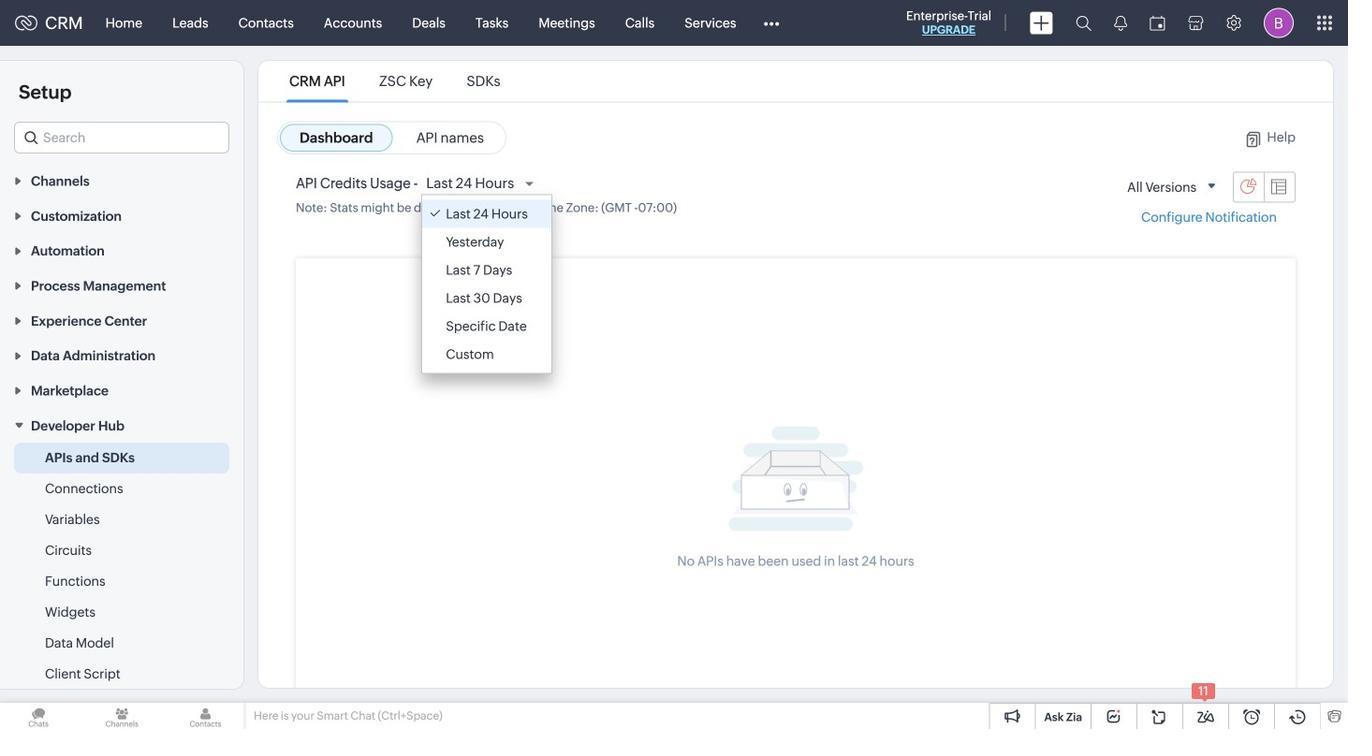 Task type: vqa. For each thing, say whether or not it's contained in the screenshot.
Visits
no



Task type: locate. For each thing, give the bounding box(es) containing it.
region
[[0, 443, 243, 690]]

search image
[[1076, 15, 1092, 31]]

profile element
[[1253, 0, 1305, 45]]

None field
[[14, 122, 229, 154], [1120, 171, 1226, 203], [1120, 171, 1226, 203]]

create menu image
[[1030, 12, 1053, 34]]

channels image
[[84, 703, 160, 729]]

signals image
[[1114, 15, 1127, 31]]

signals element
[[1103, 0, 1139, 46]]

profile image
[[1264, 8, 1294, 38]]

list
[[272, 61, 517, 102]]

Search text field
[[15, 123, 228, 153]]



Task type: describe. For each thing, give the bounding box(es) containing it.
chats image
[[0, 703, 77, 729]]

contacts image
[[167, 703, 244, 729]]

calendar image
[[1150, 15, 1166, 30]]

Other Modules field
[[751, 8, 792, 38]]

none field search
[[14, 122, 229, 154]]

create menu element
[[1019, 0, 1065, 45]]

logo image
[[15, 15, 37, 30]]

search element
[[1065, 0, 1103, 46]]



